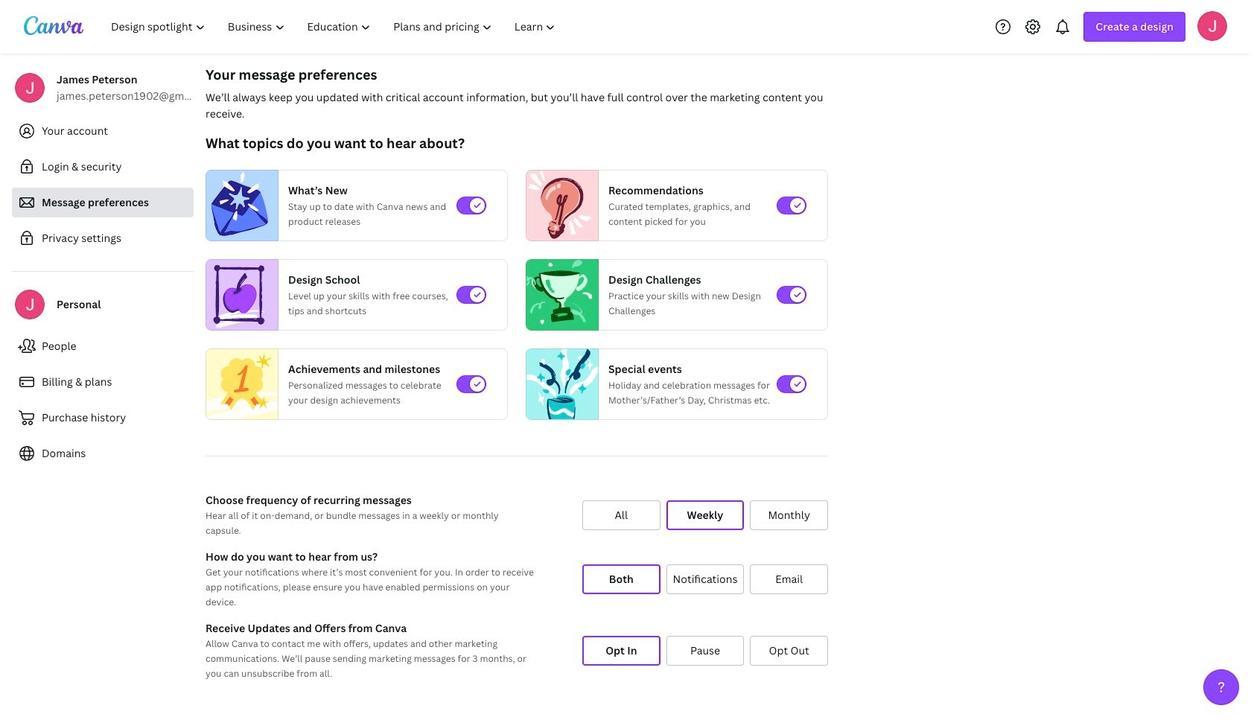 Task type: describe. For each thing, give the bounding box(es) containing it.
james peterson image
[[1198, 11, 1228, 41]]



Task type: vqa. For each thing, say whether or not it's contained in the screenshot.
rightmost the templates
no



Task type: locate. For each thing, give the bounding box(es) containing it.
None button
[[583, 501, 661, 531], [667, 501, 745, 531], [751, 501, 829, 531], [583, 565, 661, 595], [667, 565, 745, 595], [751, 565, 829, 595], [583, 636, 661, 666], [667, 636, 745, 666], [751, 636, 829, 666], [583, 501, 661, 531], [667, 501, 745, 531], [751, 501, 829, 531], [583, 565, 661, 595], [667, 565, 745, 595], [751, 565, 829, 595], [583, 636, 661, 666], [667, 636, 745, 666], [751, 636, 829, 666]]

top level navigation element
[[101, 12, 569, 42]]

topic image
[[206, 170, 272, 241], [527, 170, 592, 241], [206, 259, 272, 331], [527, 259, 592, 331], [206, 346, 278, 424], [527, 346, 598, 424]]



